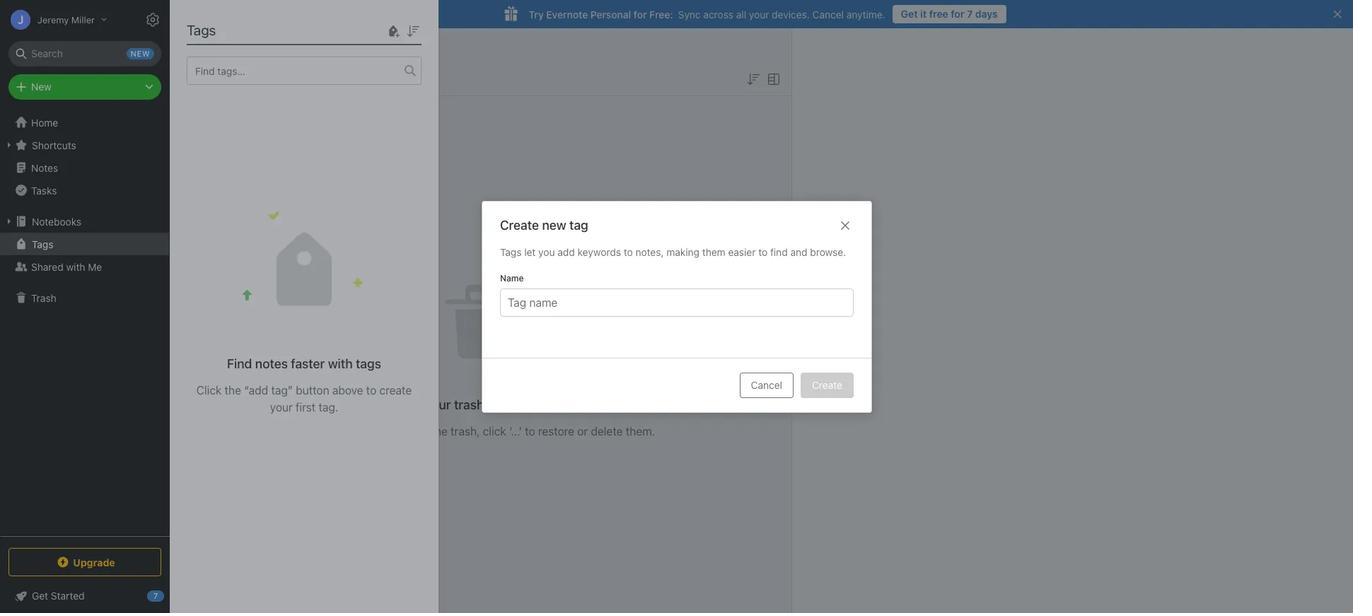 Task type: vqa. For each thing, say whether or not it's contained in the screenshot.
Click to expand icon
no



Task type: locate. For each thing, give the bounding box(es) containing it.
notes up tag"
[[255, 356, 288, 371]]

you left "have"
[[339, 425, 358, 438]]

0 notes
[[187, 72, 221, 84]]

tasks button
[[0, 179, 169, 202]]

1 for from the left
[[952, 8, 965, 20]]

1 horizontal spatial with
[[328, 356, 353, 371]]

your
[[749, 8, 770, 20], [270, 401, 293, 414]]

None search field
[[18, 41, 151, 67]]

notes left in
[[388, 425, 416, 438]]

0 vertical spatial with
[[66, 261, 85, 273]]

your right all
[[749, 8, 770, 20]]

0 vertical spatial create
[[500, 218, 539, 233]]

anytime.
[[847, 8, 886, 20]]

is
[[487, 398, 497, 413]]

try
[[529, 8, 544, 20]]

'...'
[[509, 425, 522, 438]]

trash,
[[451, 425, 480, 438]]

1 vertical spatial with
[[328, 356, 353, 371]]

2 for from the left
[[634, 8, 647, 20]]

tags up shared
[[32, 238, 53, 250]]

0 horizontal spatial your
[[270, 401, 293, 414]]

the right in
[[431, 425, 448, 438]]

with left me
[[66, 261, 85, 273]]

2 horizontal spatial tags
[[500, 246, 522, 258]]

0
[[187, 72, 193, 84]]

when you have notes in the trash, click '...' to restore or delete them.
[[306, 425, 656, 438]]

shared with me
[[31, 261, 102, 273]]

to left 'find'
[[759, 246, 768, 258]]

1 vertical spatial create
[[812, 379, 843, 391]]

when
[[306, 425, 336, 438]]

tag"
[[271, 384, 293, 397]]

to inside the note list element
[[525, 425, 536, 438]]

1 vertical spatial notes
[[255, 356, 288, 371]]

to right above
[[366, 384, 377, 397]]

settings image
[[144, 11, 161, 28]]

or
[[578, 425, 588, 438]]

0 vertical spatial your
[[749, 8, 770, 20]]

1 horizontal spatial trash
[[202, 42, 238, 59]]

7
[[968, 8, 973, 20]]

you right the let
[[538, 246, 555, 258]]

for for 7
[[952, 8, 965, 20]]

for
[[952, 8, 965, 20], [634, 8, 647, 20]]

shared
[[31, 261, 64, 273]]

1 horizontal spatial notes
[[255, 356, 288, 371]]

0 vertical spatial the
[[225, 384, 241, 397]]

name
[[500, 273, 524, 283]]

trash
[[202, 42, 238, 59], [31, 292, 56, 304]]

0 horizontal spatial cancel
[[751, 379, 782, 391]]

tags inside 'button'
[[32, 238, 53, 250]]

to
[[624, 246, 633, 258], [759, 246, 768, 258], [366, 384, 377, 397], [525, 425, 536, 438]]

2 horizontal spatial notes
[[388, 425, 416, 438]]

to inside click the "add tag" button above to create your first tag.
[[366, 384, 377, 397]]

you
[[538, 246, 555, 258], [339, 425, 358, 438]]

your for devices.
[[749, 8, 770, 20]]

your down tag"
[[270, 401, 293, 414]]

trash up 0 notes
[[202, 42, 238, 59]]

create right cancel button at the right of the page
[[812, 379, 843, 391]]

0 vertical spatial notes
[[196, 72, 221, 84]]

create new tag
[[500, 218, 588, 233]]

click the "add tag" button above to create your first tag.
[[197, 384, 412, 414]]

notes
[[196, 72, 221, 84], [255, 356, 288, 371], [388, 425, 416, 438]]

0 vertical spatial trash
[[202, 42, 238, 59]]

tree containing home
[[0, 111, 170, 536]]

cancel right devices.
[[813, 8, 844, 20]]

tag.
[[319, 401, 338, 414]]

with
[[66, 261, 85, 273], [328, 356, 353, 371]]

create
[[500, 218, 539, 233], [812, 379, 843, 391]]

above
[[333, 384, 363, 397]]

0 horizontal spatial notes
[[196, 72, 221, 84]]

tags
[[356, 356, 381, 371]]

0 horizontal spatial create
[[500, 218, 539, 233]]

shortcuts button
[[0, 134, 169, 156]]

sync
[[679, 8, 701, 20]]

notes right 0
[[196, 72, 221, 84]]

Find tags… text field
[[188, 61, 405, 80]]

1 horizontal spatial the
[[431, 425, 448, 438]]

1 horizontal spatial you
[[538, 246, 555, 258]]

for inside button
[[952, 8, 965, 20]]

upgrade button
[[8, 549, 161, 577]]

for left 7
[[952, 8, 965, 20]]

the
[[225, 384, 241, 397], [431, 425, 448, 438]]

1 horizontal spatial your
[[749, 8, 770, 20]]

1 horizontal spatial cancel
[[813, 8, 844, 20]]

you inside the note list element
[[339, 425, 358, 438]]

1 vertical spatial the
[[431, 425, 448, 438]]

home
[[31, 116, 58, 128]]

for for free:
[[634, 8, 647, 20]]

restore
[[538, 425, 575, 438]]

tree
[[0, 111, 170, 536]]

your inside click the "add tag" button above to create your first tag.
[[270, 401, 293, 414]]

with up above
[[328, 356, 353, 371]]

the left "add
[[225, 384, 241, 397]]

1 horizontal spatial create
[[812, 379, 843, 391]]

0 horizontal spatial trash
[[31, 292, 56, 304]]

0 horizontal spatial you
[[339, 425, 358, 438]]

tasks
[[31, 184, 57, 196]]

tags left the let
[[500, 246, 522, 258]]

0 horizontal spatial tags
[[32, 238, 53, 250]]

for left free:
[[634, 8, 647, 20]]

notes for find
[[255, 356, 288, 371]]

0 horizontal spatial the
[[225, 384, 241, 397]]

0 vertical spatial cancel
[[813, 8, 844, 20]]

keywords
[[578, 246, 621, 258]]

create inside button
[[812, 379, 843, 391]]

tags
[[187, 22, 216, 38], [32, 238, 53, 250], [500, 246, 522, 258]]

create up the let
[[500, 218, 539, 233]]

to right '...'
[[525, 425, 536, 438]]

new button
[[8, 74, 161, 100]]

find
[[227, 356, 252, 371]]

click
[[483, 425, 507, 438]]

1 vertical spatial cancel
[[751, 379, 782, 391]]

0 horizontal spatial for
[[634, 8, 647, 20]]

free:
[[650, 8, 674, 20]]

create new tag image
[[385, 22, 402, 39]]

new
[[31, 81, 52, 93]]

1 vertical spatial your
[[270, 401, 293, 414]]

trash down shared
[[31, 292, 56, 304]]

cancel
[[813, 8, 844, 20], [751, 379, 782, 391]]

get it free for 7 days button
[[893, 5, 1007, 23]]

1 vertical spatial you
[[339, 425, 358, 438]]

"add
[[244, 384, 268, 397]]

easier
[[728, 246, 756, 258]]

tags up 0 notes
[[187, 22, 216, 38]]

cancel left 'create' button
[[751, 379, 782, 391]]

Name text field
[[506, 289, 848, 316]]

1 horizontal spatial for
[[952, 8, 965, 20]]



Task type: describe. For each thing, give the bounding box(es) containing it.
trash
[[454, 398, 484, 413]]

cancel inside button
[[751, 379, 782, 391]]

trash inside the note list element
[[202, 42, 238, 59]]

in
[[419, 425, 428, 438]]

tags let you add keywords to notes, making them easier to find and browse.
[[500, 246, 846, 258]]

find
[[770, 246, 788, 258]]

create for create new tag
[[500, 218, 539, 233]]

it
[[921, 8, 927, 20]]

free
[[930, 8, 949, 20]]

get it free for 7 days
[[901, 8, 998, 20]]

get
[[901, 8, 918, 20]]

notes for 0
[[196, 72, 221, 84]]

create
[[380, 384, 412, 397]]

note window - empty element
[[793, 28, 1354, 614]]

browse.
[[810, 246, 846, 258]]

note list element
[[170, 28, 793, 614]]

your trash is empty
[[425, 398, 537, 413]]

personal
[[591, 8, 632, 20]]

create for create
[[812, 379, 843, 391]]

the inside the note list element
[[431, 425, 448, 438]]

tags button
[[0, 233, 169, 256]]

add
[[558, 246, 575, 258]]

shortcuts
[[32, 139, 76, 151]]

notes link
[[0, 156, 169, 179]]

me
[[88, 261, 102, 273]]

shared with me link
[[0, 256, 169, 278]]

cancel button
[[740, 373, 794, 398]]

button
[[296, 384, 330, 397]]

have
[[361, 425, 385, 438]]

them.
[[626, 425, 656, 438]]

them
[[702, 246, 726, 258]]

close image
[[837, 217, 854, 234]]

1 vertical spatial trash
[[31, 292, 56, 304]]

notes
[[31, 162, 58, 174]]

new
[[542, 218, 566, 233]]

evernote
[[547, 8, 588, 20]]

let
[[524, 246, 536, 258]]

2 vertical spatial notes
[[388, 425, 416, 438]]

your for first
[[270, 401, 293, 414]]

1 horizontal spatial tags
[[187, 22, 216, 38]]

making
[[667, 246, 700, 258]]

create button
[[801, 373, 854, 398]]

empty
[[500, 398, 537, 413]]

0 horizontal spatial with
[[66, 261, 85, 273]]

0 vertical spatial you
[[538, 246, 555, 258]]

the inside click the "add tag" button above to create your first tag.
[[225, 384, 241, 397]]

your
[[425, 398, 451, 413]]

and
[[791, 246, 808, 258]]

all
[[737, 8, 747, 20]]

to left notes,
[[624, 246, 633, 258]]

find notes faster with tags
[[227, 356, 381, 371]]

first
[[296, 401, 316, 414]]

tag
[[569, 218, 588, 233]]

devices.
[[772, 8, 810, 20]]

expand notebooks image
[[4, 216, 15, 227]]

upgrade
[[73, 557, 115, 569]]

delete
[[591, 425, 623, 438]]

notebooks
[[32, 216, 81, 228]]

try evernote personal for free: sync across all your devices. cancel anytime.
[[529, 8, 886, 20]]

faster
[[291, 356, 325, 371]]

notebooks link
[[0, 210, 169, 233]]

notes,
[[636, 246, 664, 258]]

Search text field
[[18, 41, 151, 67]]

across
[[704, 8, 734, 20]]

home link
[[0, 111, 170, 134]]

days
[[976, 8, 998, 20]]

trash link
[[0, 287, 169, 309]]

click
[[197, 384, 222, 397]]



